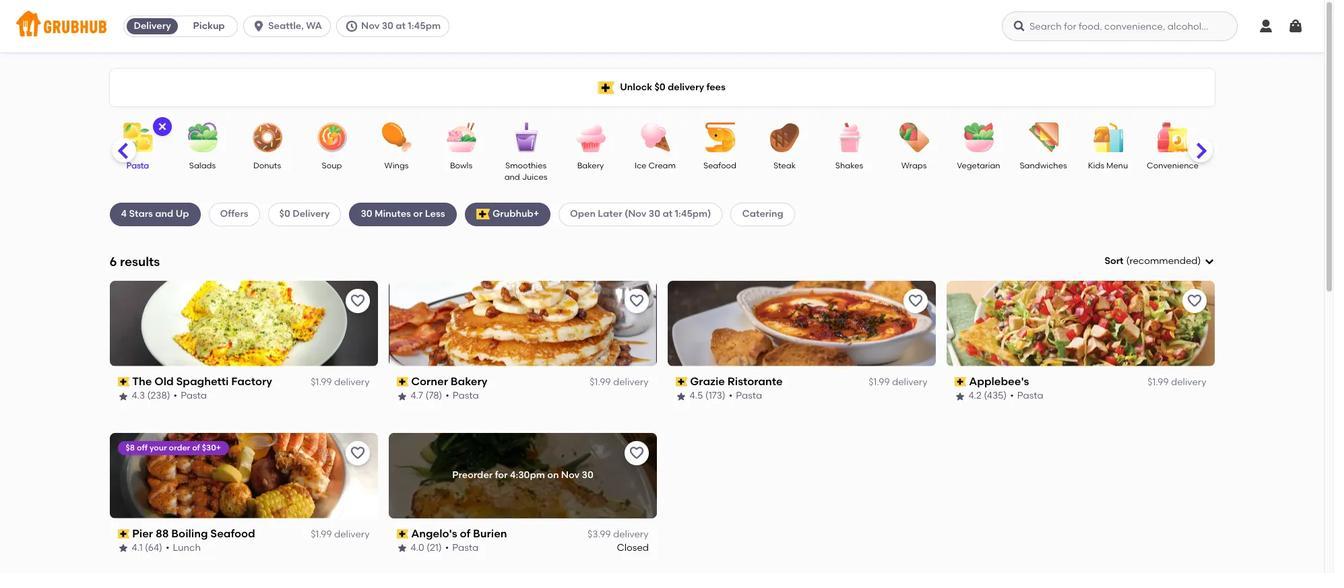 Task type: vqa. For each thing, say whether or not it's contained in the screenshot.


Task type: describe. For each thing, give the bounding box(es) containing it.
$1.99 delivery for pier 88 boiling seafood
[[311, 529, 370, 541]]

save this restaurant button for applebee's
[[1183, 289, 1207, 313]]

nov inside "nov 30 at 1:45pm" button
[[361, 20, 380, 32]]

pasta for the old spaghetti factory
[[181, 391, 207, 402]]

save this restaurant image for applebee's
[[1187, 293, 1203, 309]]

donuts
[[253, 161, 281, 171]]

save this restaurant image for the old spaghetti factory
[[350, 293, 366, 309]]

88
[[156, 528, 169, 540]]

none field containing sort
[[1105, 255, 1215, 269]]

salads
[[189, 161, 216, 171]]

for
[[495, 470, 508, 481]]

1 horizontal spatial nov
[[561, 470, 580, 481]]

delivery for applebee's
[[1172, 377, 1207, 388]]

wraps
[[902, 161, 927, 171]]

seafood image
[[697, 123, 744, 152]]

$1.99 delivery for corner bakery
[[590, 377, 649, 388]]

30 left "minutes"
[[361, 209, 373, 220]]

0 horizontal spatial seafood
[[211, 528, 255, 540]]

(173)
[[706, 391, 726, 402]]

subscription pass image for corner bakery
[[397, 378, 409, 387]]

bowls image
[[438, 123, 485, 152]]

seattle, wa
[[268, 20, 322, 32]]

donuts image
[[244, 123, 291, 152]]

soup
[[322, 161, 342, 171]]

star icon image for the old spaghetti factory
[[118, 391, 128, 402]]

applebee's logo image
[[947, 281, 1215, 367]]

delivery for the old spaghetti factory
[[334, 377, 370, 388]]

star icon image left 4.0
[[397, 544, 408, 554]]

minutes
[[375, 209, 411, 220]]

$0 delivery
[[280, 209, 330, 220]]

sandwiches image
[[1020, 123, 1068, 152]]

ristorante
[[728, 375, 783, 388]]

sort ( recommended )
[[1105, 256, 1202, 267]]

$1.99 for applebee's
[[1148, 377, 1169, 388]]

4.3 (238)
[[132, 391, 170, 402]]

)
[[1198, 256, 1202, 267]]

closed
[[617, 543, 649, 554]]

kids menu image
[[1085, 123, 1132, 152]]

cream
[[649, 161, 676, 171]]

star icon image for corner bakery
[[397, 391, 408, 402]]

4.7
[[411, 391, 423, 402]]

pier
[[132, 528, 153, 540]]

4
[[121, 209, 127, 220]]

less
[[425, 209, 445, 220]]

delivery for angelo's of burien
[[613, 529, 649, 541]]

subscription pass image for applebee's
[[955, 378, 967, 387]]

1 horizontal spatial bakery
[[578, 161, 604, 171]]

$3.99
[[588, 529, 611, 541]]

kids menu
[[1089, 161, 1129, 171]]

0 vertical spatial seafood
[[704, 161, 737, 171]]

convenience image
[[1150, 123, 1197, 152]]

seattle,
[[268, 20, 304, 32]]

delivery for grazie ristorante
[[893, 377, 928, 388]]

• pasta for old
[[174, 391, 207, 402]]

(21)
[[427, 543, 442, 554]]

pasta down pasta image
[[127, 161, 149, 171]]

pasta for grazie ristorante
[[736, 391, 763, 402]]

unlock
[[620, 81, 653, 93]]

delivery inside button
[[134, 20, 171, 32]]

subscription pass image for angelo's of burien
[[397, 530, 409, 539]]

kids
[[1089, 161, 1105, 171]]

preorder
[[452, 470, 493, 481]]

save this restaurant button for corner bakery
[[625, 289, 649, 313]]

burien
[[473, 528, 507, 540]]

$1.99 delivery for grazie ristorante
[[869, 377, 928, 388]]

subscription pass image for grazie ristorante
[[676, 378, 688, 387]]

and inside smoothies and juices
[[505, 173, 520, 182]]

star icon image for grazie ristorante
[[676, 391, 687, 402]]

$1.99 delivery for the old spaghetti factory
[[311, 377, 370, 388]]

pasta for applebee's
[[1018, 391, 1044, 402]]

• pasta for ristorante
[[729, 391, 763, 402]]

save this restaurant button for angelo's of burien
[[625, 441, 649, 466]]

stars
[[129, 209, 153, 220]]

(238)
[[147, 391, 170, 402]]

offers
[[220, 209, 249, 220]]

later
[[598, 209, 623, 220]]

$1.99 for the old spaghetti factory
[[311, 377, 332, 388]]

old
[[155, 375, 174, 388]]

• pasta for bakery
[[446, 391, 479, 402]]

4.5
[[690, 391, 703, 402]]

• pasta down 'angelo's of burien'
[[446, 543, 479, 554]]

pier 88 boiling seafood
[[132, 528, 255, 540]]

shakes
[[836, 161, 864, 171]]

sort
[[1105, 256, 1124, 267]]

wings
[[385, 161, 409, 171]]

at inside "nov 30 at 1:45pm" button
[[396, 20, 406, 32]]

open
[[570, 209, 596, 220]]

$30+
[[202, 443, 221, 453]]

recommended
[[1130, 256, 1198, 267]]

save this restaurant image for corner bakery
[[629, 293, 645, 309]]

lunch
[[173, 543, 201, 554]]

smoothies
[[506, 161, 547, 171]]

sandwiches
[[1020, 161, 1068, 171]]

30 minutes or less
[[361, 209, 445, 220]]

30 inside button
[[382, 20, 394, 32]]

factory
[[231, 375, 272, 388]]

$1.99 for corner bakery
[[590, 377, 611, 388]]

bakery image
[[567, 123, 615, 152]]

smoothies and juices
[[505, 161, 548, 182]]

• for corner bakery
[[446, 391, 450, 402]]

grazie ristorante
[[691, 375, 783, 388]]

• for applebee's
[[1011, 391, 1015, 402]]

corner bakery logo image
[[389, 281, 657, 367]]

steak image
[[762, 123, 809, 152]]

corner bakery
[[411, 375, 488, 388]]

on
[[547, 470, 559, 481]]

svg image
[[1259, 18, 1275, 34]]

pasta down 'angelo's of burien'
[[453, 543, 479, 554]]

or
[[413, 209, 423, 220]]

(64)
[[145, 543, 162, 554]]

1:45pm
[[408, 20, 441, 32]]

pasta image
[[114, 123, 161, 152]]

soup image
[[308, 123, 356, 152]]

(78)
[[426, 391, 442, 402]]

steak
[[774, 161, 796, 171]]

4 stars and up
[[121, 209, 189, 220]]

grubhub plus flag logo image for grubhub+
[[476, 209, 490, 220]]

$3.99 delivery
[[588, 529, 649, 541]]

$1.99 for grazie ristorante
[[869, 377, 890, 388]]

(
[[1127, 256, 1130, 267]]

grazie
[[691, 375, 725, 388]]

vegetarian image
[[956, 123, 1003, 152]]

spaghetti
[[176, 375, 229, 388]]

pasta for corner bakery
[[453, 391, 479, 402]]

svg image inside "nov 30 at 1:45pm" button
[[345, 20, 359, 33]]

4.1
[[132, 543, 143, 554]]

order
[[169, 443, 190, 453]]



Task type: locate. For each thing, give the bounding box(es) containing it.
shakes image
[[826, 123, 873, 152]]

1 horizontal spatial subscription pass image
[[397, 530, 409, 539]]

1 horizontal spatial seafood
[[704, 161, 737, 171]]

0 horizontal spatial grubhub plus flag logo image
[[476, 209, 490, 220]]

pasta down ristorante
[[736, 391, 763, 402]]

• for the old spaghetti factory
[[174, 391, 177, 402]]

star icon image left 4.3
[[118, 391, 128, 402]]

save this restaurant image for angelo's of burien
[[629, 445, 645, 462]]

seafood down the seafood image
[[704, 161, 737, 171]]

pasta
[[127, 161, 149, 171], [181, 391, 207, 402], [453, 391, 479, 402], [736, 391, 763, 402], [1018, 391, 1044, 402], [453, 543, 479, 554]]

1 vertical spatial $0
[[280, 209, 290, 220]]

4.5 (173)
[[690, 391, 726, 402]]

ice cream image
[[632, 123, 679, 152]]

the
[[132, 375, 152, 388]]

1 horizontal spatial at
[[663, 209, 673, 220]]

• pasta down grazie ristorante
[[729, 391, 763, 402]]

• right (78)
[[446, 391, 450, 402]]

subscription pass image left grazie
[[676, 378, 688, 387]]

0 horizontal spatial nov
[[361, 20, 380, 32]]

6
[[110, 254, 117, 269]]

$1.99 delivery for applebee's
[[1148, 377, 1207, 388]]

$0 right offers
[[280, 209, 290, 220]]

bakery right corner
[[451, 375, 488, 388]]

pasta down applebee's
[[1018, 391, 1044, 402]]

• for grazie ristorante
[[729, 391, 733, 402]]

angelo's
[[411, 528, 458, 540]]

and down smoothies at the top left of page
[[505, 173, 520, 182]]

$8
[[126, 443, 135, 453]]

wa
[[306, 20, 322, 32]]

grubhub plus flag logo image left unlock
[[599, 81, 615, 94]]

1 horizontal spatial subscription pass image
[[397, 378, 409, 387]]

0 vertical spatial nov
[[361, 20, 380, 32]]

salads image
[[179, 123, 226, 152]]

save this restaurant image
[[350, 293, 366, 309], [1187, 293, 1203, 309], [350, 445, 366, 462]]

0 horizontal spatial at
[[396, 20, 406, 32]]

nov right on
[[561, 470, 580, 481]]

•
[[174, 391, 177, 402], [446, 391, 450, 402], [729, 391, 733, 402], [1011, 391, 1015, 402], [166, 543, 170, 554], [446, 543, 449, 554]]

0 vertical spatial and
[[505, 173, 520, 182]]

star icon image left 4.1
[[118, 544, 128, 554]]

the old spaghetti factory
[[132, 375, 272, 388]]

subscription pass image
[[118, 378, 130, 387], [676, 378, 688, 387], [397, 530, 409, 539]]

• right (173)
[[729, 391, 733, 402]]

0 vertical spatial delivery
[[134, 20, 171, 32]]

30 right on
[[582, 470, 593, 481]]

vegetarian
[[958, 161, 1001, 171]]

0 vertical spatial at
[[396, 20, 406, 32]]

4.2 (435)
[[969, 391, 1007, 402]]

results
[[120, 254, 160, 269]]

0 horizontal spatial subscription pass image
[[118, 530, 130, 539]]

0 horizontal spatial delivery
[[134, 20, 171, 32]]

pasta down corner bakery
[[453, 391, 479, 402]]

• pasta down the old spaghetti factory
[[174, 391, 207, 402]]

juices
[[522, 173, 548, 182]]

Search for food, convenience, alcohol... search field
[[1003, 11, 1239, 41]]

star icon image left 4.7
[[397, 391, 408, 402]]

subscription pass image left angelo's
[[397, 530, 409, 539]]

2 horizontal spatial subscription pass image
[[676, 378, 688, 387]]

of
[[192, 443, 200, 453], [460, 528, 471, 540]]

subscription pass image left corner
[[397, 378, 409, 387]]

off
[[137, 443, 148, 453]]

4.2
[[969, 391, 982, 402]]

1 vertical spatial delivery
[[293, 209, 330, 220]]

pasta down the old spaghetti factory
[[181, 391, 207, 402]]

1 vertical spatial grubhub plus flag logo image
[[476, 209, 490, 220]]

grubhub plus flag logo image for unlock $0 delivery fees
[[599, 81, 615, 94]]

1 horizontal spatial of
[[460, 528, 471, 540]]

boiling
[[171, 528, 208, 540]]

$0
[[655, 81, 666, 93], [280, 209, 290, 220]]

svg image inside seattle, wa button
[[252, 20, 266, 33]]

menu
[[1107, 161, 1129, 171]]

6 results
[[110, 254, 160, 269]]

30 right (nov
[[649, 209, 661, 220]]

0 vertical spatial $0
[[655, 81, 666, 93]]

None field
[[1105, 255, 1215, 269]]

subscription pass image
[[397, 378, 409, 387], [955, 378, 967, 387], [118, 530, 130, 539]]

of left burien at the left
[[460, 528, 471, 540]]

seafood right 'boiling'
[[211, 528, 255, 540]]

1:45pm)
[[675, 209, 712, 220]]

up
[[176, 209, 189, 220]]

open later (nov 30 at 1:45pm)
[[570, 209, 712, 220]]

(nov
[[625, 209, 647, 220]]

1 vertical spatial at
[[663, 209, 673, 220]]

of left $30+
[[192, 443, 200, 453]]

bowls
[[450, 161, 473, 171]]

• lunch
[[166, 543, 201, 554]]

main navigation navigation
[[0, 0, 1325, 53]]

0 vertical spatial of
[[192, 443, 200, 453]]

at left "1:45pm)"
[[663, 209, 673, 220]]

1 vertical spatial and
[[155, 209, 174, 220]]

corner
[[411, 375, 448, 388]]

convenience
[[1148, 161, 1199, 171]]

save this restaurant button for grazie ristorante
[[904, 289, 928, 313]]

seattle, wa button
[[243, 16, 336, 37]]

2 horizontal spatial subscription pass image
[[955, 378, 967, 387]]

and left up
[[155, 209, 174, 220]]

smoothies and juices image
[[503, 123, 550, 152]]

save this restaurant image for grazie ristorante
[[908, 293, 924, 309]]

4.1 (64)
[[132, 543, 162, 554]]

0 horizontal spatial of
[[192, 443, 200, 453]]

(435)
[[985, 391, 1007, 402]]

grubhub plus flag logo image
[[599, 81, 615, 94], [476, 209, 490, 220]]

0 vertical spatial grubhub plus flag logo image
[[599, 81, 615, 94]]

save this restaurant button for the old spaghetti factory
[[346, 289, 370, 313]]

save this restaurant button
[[346, 289, 370, 313], [625, 289, 649, 313], [904, 289, 928, 313], [1183, 289, 1207, 313], [346, 441, 370, 466], [625, 441, 649, 466]]

subscription pass image left the
[[118, 378, 130, 387]]

applebee's
[[970, 375, 1030, 388]]

subscription pass image for the old spaghetti factory
[[118, 378, 130, 387]]

• pasta
[[174, 391, 207, 402], [446, 391, 479, 402], [729, 391, 763, 402], [1011, 391, 1044, 402], [446, 543, 479, 554]]

pickup
[[193, 20, 225, 32]]

0 horizontal spatial and
[[155, 209, 174, 220]]

delivery for pier 88 boiling seafood
[[334, 529, 370, 541]]

• pasta down applebee's
[[1011, 391, 1044, 402]]

1 horizontal spatial and
[[505, 173, 520, 182]]

$1.99 for pier 88 boiling seafood
[[311, 529, 332, 541]]

nov 30 at 1:45pm
[[361, 20, 441, 32]]

ice
[[635, 161, 647, 171]]

delivery
[[668, 81, 705, 93], [334, 377, 370, 388], [613, 377, 649, 388], [893, 377, 928, 388], [1172, 377, 1207, 388], [334, 529, 370, 541], [613, 529, 649, 541]]

save this restaurant image
[[629, 293, 645, 309], [908, 293, 924, 309], [629, 445, 645, 462]]

grubhub+
[[493, 209, 539, 220]]

star icon image for pier 88 boiling seafood
[[118, 544, 128, 554]]

nov
[[361, 20, 380, 32], [561, 470, 580, 481]]

fees
[[707, 81, 726, 93]]

delivery left pickup
[[134, 20, 171, 32]]

1 horizontal spatial delivery
[[293, 209, 330, 220]]

nov left 1:45pm
[[361, 20, 380, 32]]

• for pier 88 boiling seafood
[[166, 543, 170, 554]]

30 left 1:45pm
[[382, 20, 394, 32]]

0 horizontal spatial $0
[[280, 209, 290, 220]]

your
[[150, 443, 167, 453]]

grazie ristorante logo image
[[668, 281, 936, 367]]

delivery for corner bakery
[[613, 377, 649, 388]]

• right (21)
[[446, 543, 449, 554]]

$8 off your order of $30+
[[126, 443, 221, 453]]

and
[[505, 173, 520, 182], [155, 209, 174, 220]]

star icon image
[[118, 391, 128, 402], [397, 391, 408, 402], [676, 391, 687, 402], [955, 391, 966, 402], [118, 544, 128, 554], [397, 544, 408, 554]]

catering
[[743, 209, 784, 220]]

the old spaghetti factory logo image
[[110, 281, 378, 367]]

$0 right unlock
[[655, 81, 666, 93]]

at left 1:45pm
[[396, 20, 406, 32]]

star icon image left "4.2"
[[955, 391, 966, 402]]

• right (435)
[[1011, 391, 1015, 402]]

seafood
[[704, 161, 737, 171], [211, 528, 255, 540]]

ice cream
[[635, 161, 676, 171]]

$1.99
[[311, 377, 332, 388], [590, 377, 611, 388], [869, 377, 890, 388], [1148, 377, 1169, 388], [311, 529, 332, 541]]

bakery down bakery image
[[578, 161, 604, 171]]

1 vertical spatial nov
[[561, 470, 580, 481]]

• pasta down corner bakery
[[446, 391, 479, 402]]

angelo's of burien
[[411, 528, 507, 540]]

delivery down "soup" on the left top of page
[[293, 209, 330, 220]]

1 vertical spatial bakery
[[451, 375, 488, 388]]

delivery button
[[124, 16, 181, 37]]

4:30pm
[[510, 470, 545, 481]]

1 horizontal spatial grubhub plus flag logo image
[[599, 81, 615, 94]]

1 vertical spatial of
[[460, 528, 471, 540]]

delivery
[[134, 20, 171, 32], [293, 209, 330, 220]]

4.0 (21)
[[411, 543, 442, 554]]

subscription pass image left pier
[[118, 530, 130, 539]]

4.3
[[132, 391, 145, 402]]

star icon image for applebee's
[[955, 391, 966, 402]]

wings image
[[373, 123, 420, 152]]

subscription pass image for pier 88 boiling seafood
[[118, 530, 130, 539]]

wraps image
[[891, 123, 938, 152]]

0 vertical spatial bakery
[[578, 161, 604, 171]]

4.0
[[411, 543, 425, 554]]

bakery
[[578, 161, 604, 171], [451, 375, 488, 388]]

1 vertical spatial seafood
[[211, 528, 255, 540]]

star icon image left 4.5
[[676, 391, 687, 402]]

subscription pass image left applebee's
[[955, 378, 967, 387]]

0 horizontal spatial bakery
[[451, 375, 488, 388]]

$1.99 delivery
[[311, 377, 370, 388], [590, 377, 649, 388], [869, 377, 928, 388], [1148, 377, 1207, 388], [311, 529, 370, 541]]

1 horizontal spatial $0
[[655, 81, 666, 93]]

svg image
[[1288, 18, 1305, 34], [252, 20, 266, 33], [345, 20, 359, 33], [1013, 20, 1027, 33], [157, 121, 168, 132], [1204, 256, 1215, 267]]

30
[[382, 20, 394, 32], [361, 209, 373, 220], [649, 209, 661, 220], [582, 470, 593, 481]]

4.7 (78)
[[411, 391, 442, 402]]

preorder for 4:30pm on nov 30
[[452, 470, 593, 481]]

• right (238)
[[174, 391, 177, 402]]

nov 30 at 1:45pm button
[[336, 16, 455, 37]]

• right (64)
[[166, 543, 170, 554]]

pier 88 boiling seafood logo image
[[110, 433, 378, 519]]

grubhub plus flag logo image left the grubhub+
[[476, 209, 490, 220]]

0 horizontal spatial subscription pass image
[[118, 378, 130, 387]]



